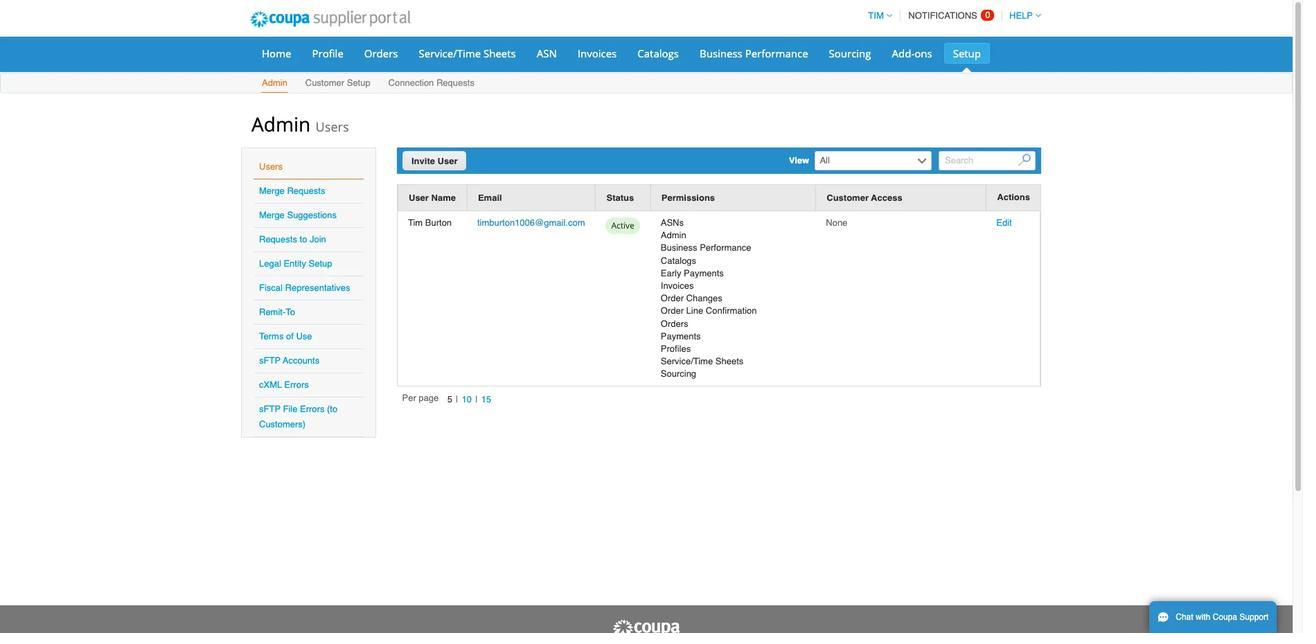 Task type: locate. For each thing, give the bounding box(es) containing it.
email button
[[478, 191, 502, 205]]

sftp accounts
[[259, 356, 320, 366]]

1 vertical spatial setup
[[347, 78, 371, 88]]

1 horizontal spatial users
[[316, 119, 349, 135]]

View text field
[[817, 152, 915, 170]]

sourcing down profiles
[[661, 369, 697, 379]]

1 vertical spatial performance
[[700, 243, 752, 253]]

merge down users link
[[259, 186, 285, 196]]

1 sftp from the top
[[259, 356, 281, 366]]

catalogs
[[638, 46, 679, 60], [661, 255, 697, 266]]

1 vertical spatial errors
[[300, 404, 325, 414]]

payments
[[684, 268, 724, 278], [661, 331, 701, 341]]

|
[[456, 394, 458, 405], [476, 394, 478, 405]]

1 vertical spatial service/time
[[661, 356, 713, 367]]

admin inside asns admin business performance catalogs early payments invoices order changes order line confirmation orders payments profiles service/time sheets sourcing
[[661, 230, 687, 241]]

service/time up the connection requests
[[419, 46, 481, 60]]

business
[[700, 46, 743, 60], [661, 243, 698, 253]]

2 vertical spatial setup
[[309, 259, 332, 269]]

active
[[612, 220, 635, 231]]

sourcing down tim link
[[829, 46, 872, 60]]

1 horizontal spatial invoices
[[661, 281, 694, 291]]

0 vertical spatial orders
[[364, 46, 398, 60]]

1 vertical spatial coupa supplier portal image
[[612, 620, 681, 633]]

user name
[[409, 193, 456, 203]]

Search text field
[[939, 151, 1036, 170]]

2 | from the left
[[476, 394, 478, 405]]

terms of use
[[259, 331, 312, 342]]

0 horizontal spatial business
[[661, 243, 698, 253]]

orders
[[364, 46, 398, 60], [661, 318, 689, 329]]

2 merge from the top
[[259, 210, 285, 220]]

0 vertical spatial invoices
[[578, 46, 617, 60]]

0 vertical spatial coupa supplier portal image
[[241, 2, 420, 37]]

sftp up customers) at bottom
[[259, 404, 281, 414]]

accounts
[[283, 356, 320, 366]]

1 horizontal spatial navigation
[[862, 2, 1042, 29]]

invoices inside asns admin business performance catalogs early payments invoices order changes order line confirmation orders payments profiles service/time sheets sourcing
[[661, 281, 694, 291]]

1 merge from the top
[[259, 186, 285, 196]]

users link
[[259, 161, 283, 172]]

asns admin business performance catalogs early payments invoices order changes order line confirmation orders payments profiles service/time sheets sourcing
[[661, 218, 757, 379]]

performance inside asns admin business performance catalogs early payments invoices order changes order line confirmation orders payments profiles service/time sheets sourcing
[[700, 243, 752, 253]]

legal
[[259, 259, 281, 269]]

tim up sourcing link
[[869, 10, 884, 21]]

order
[[661, 293, 684, 304], [661, 306, 684, 316]]

users up merge requests
[[259, 161, 283, 172]]

navigation
[[862, 2, 1042, 29], [402, 392, 495, 408]]

catalogs right invoices "link"
[[638, 46, 679, 60]]

legal entity setup
[[259, 259, 332, 269]]

service/time down profiles
[[661, 356, 713, 367]]

0 horizontal spatial navigation
[[402, 392, 495, 408]]

edit
[[997, 218, 1012, 228]]

0 vertical spatial navigation
[[862, 2, 1042, 29]]

errors left (to
[[300, 404, 325, 414]]

user right invite
[[438, 156, 458, 166]]

requests down service/time sheets
[[437, 78, 475, 88]]

1 vertical spatial users
[[259, 161, 283, 172]]

0 horizontal spatial sheets
[[484, 46, 516, 60]]

invoices down early
[[661, 281, 694, 291]]

cxml errors
[[259, 380, 309, 390]]

1 vertical spatial sourcing
[[661, 369, 697, 379]]

requests up suggestions
[[287, 186, 325, 196]]

orders inside asns admin business performance catalogs early payments invoices order changes order line confirmation orders payments profiles service/time sheets sourcing
[[661, 318, 689, 329]]

tim for tim burton
[[408, 218, 423, 228]]

errors
[[284, 380, 309, 390], [300, 404, 325, 414]]

0 vertical spatial admin
[[262, 78, 288, 88]]

asn link
[[528, 43, 566, 64]]

payments up changes
[[684, 268, 724, 278]]

email
[[478, 193, 502, 203]]

requests
[[437, 78, 475, 88], [287, 186, 325, 196], [259, 234, 297, 245]]

add-
[[892, 46, 915, 60]]

business performance
[[700, 46, 808, 60]]

0 vertical spatial catalogs
[[638, 46, 679, 60]]

2 order from the top
[[661, 306, 684, 316]]

tim link
[[862, 10, 892, 21]]

0 vertical spatial order
[[661, 293, 684, 304]]

customers)
[[259, 419, 306, 430]]

0 vertical spatial user
[[438, 156, 458, 166]]

setup
[[953, 46, 981, 60], [347, 78, 371, 88], [309, 259, 332, 269]]

2 vertical spatial admin
[[661, 230, 687, 241]]

name
[[431, 193, 456, 203]]

0 vertical spatial users
[[316, 119, 349, 135]]

customer
[[305, 78, 345, 88], [827, 193, 869, 203]]

users
[[316, 119, 349, 135], [259, 161, 283, 172]]

tim for tim
[[869, 10, 884, 21]]

1 vertical spatial catalogs
[[661, 255, 697, 266]]

performance
[[745, 46, 808, 60], [700, 243, 752, 253]]

0 horizontal spatial user
[[409, 193, 429, 203]]

fiscal representatives link
[[259, 283, 350, 293]]

1 vertical spatial requests
[[287, 186, 325, 196]]

business right 'catalogs' link
[[700, 46, 743, 60]]

requests for connection requests
[[437, 78, 475, 88]]

0 horizontal spatial coupa supplier portal image
[[241, 2, 420, 37]]

0 horizontal spatial invoices
[[578, 46, 617, 60]]

coupa supplier portal image
[[241, 2, 420, 37], [612, 620, 681, 633]]

customer inside customer access button
[[827, 193, 869, 203]]

0 horizontal spatial customer
[[305, 78, 345, 88]]

active button
[[606, 217, 640, 239]]

catalogs inside asns admin business performance catalogs early payments invoices order changes order line confirmation orders payments profiles service/time sheets sourcing
[[661, 255, 697, 266]]

use
[[296, 331, 312, 342]]

1 horizontal spatial |
[[476, 394, 478, 405]]

0 vertical spatial sftp
[[259, 356, 281, 366]]

1 vertical spatial sftp
[[259, 404, 281, 414]]

1 vertical spatial user
[[409, 193, 429, 203]]

tim
[[869, 10, 884, 21], [408, 218, 423, 228]]

sourcing
[[829, 46, 872, 60], [661, 369, 697, 379]]

requests inside the connection requests link
[[437, 78, 475, 88]]

1 vertical spatial order
[[661, 306, 684, 316]]

1 horizontal spatial service/time
[[661, 356, 713, 367]]

10
[[462, 394, 472, 405]]

0 horizontal spatial sourcing
[[661, 369, 697, 379]]

1 vertical spatial sheets
[[716, 356, 744, 367]]

setup down orders link at the top of the page
[[347, 78, 371, 88]]

0 vertical spatial tim
[[869, 10, 884, 21]]

0 vertical spatial errors
[[284, 380, 309, 390]]

customer setup link
[[305, 75, 371, 93]]

customer for customer access
[[827, 193, 869, 203]]

| right 5
[[456, 394, 458, 405]]

invite user
[[412, 156, 458, 166]]

0 horizontal spatial orders
[[364, 46, 398, 60]]

user inside "button"
[[409, 193, 429, 203]]

user
[[438, 156, 458, 166], [409, 193, 429, 203]]

orders up connection
[[364, 46, 398, 60]]

legal entity setup link
[[259, 259, 332, 269]]

tim left burton
[[408, 218, 423, 228]]

payments up profiles
[[661, 331, 701, 341]]

sheets left asn link
[[484, 46, 516, 60]]

fiscal representatives
[[259, 283, 350, 293]]

setup link
[[944, 43, 990, 64]]

to
[[300, 234, 307, 245]]

admin down asns
[[661, 230, 687, 241]]

1 horizontal spatial sheets
[[716, 356, 744, 367]]

catalogs up early
[[661, 255, 697, 266]]

2 sftp from the top
[[259, 404, 281, 414]]

business down asns
[[661, 243, 698, 253]]

0 horizontal spatial service/time
[[419, 46, 481, 60]]

sftp file errors (to customers) link
[[259, 404, 338, 430]]

0 vertical spatial merge
[[259, 186, 285, 196]]

1 vertical spatial invoices
[[661, 281, 694, 291]]

invoices right asn
[[578, 46, 617, 60]]

permissions
[[662, 193, 715, 203]]

setup down notifications 0
[[953, 46, 981, 60]]

0 vertical spatial customer
[[305, 78, 345, 88]]

0 horizontal spatial tim
[[408, 218, 423, 228]]

setup down join
[[309, 259, 332, 269]]

remit-to
[[259, 307, 295, 317]]

merge for merge suggestions
[[259, 210, 285, 220]]

invoices
[[578, 46, 617, 60], [661, 281, 694, 291]]

1 vertical spatial tim
[[408, 218, 423, 228]]

sftp for sftp accounts
[[259, 356, 281, 366]]

errors down accounts
[[284, 380, 309, 390]]

admin down admin link
[[252, 111, 311, 137]]

users down customer setup link
[[316, 119, 349, 135]]

sheets down 'confirmation'
[[716, 356, 744, 367]]

merge down merge requests
[[259, 210, 285, 220]]

0 vertical spatial requests
[[437, 78, 475, 88]]

order down early
[[661, 293, 684, 304]]

| left 15
[[476, 394, 478, 405]]

admin down home link on the top of page
[[262, 78, 288, 88]]

sftp inside sftp file errors (to customers)
[[259, 404, 281, 414]]

customer down profile
[[305, 78, 345, 88]]

0 horizontal spatial users
[[259, 161, 283, 172]]

1 horizontal spatial sourcing
[[829, 46, 872, 60]]

access
[[871, 193, 903, 203]]

admin
[[262, 78, 288, 88], [252, 111, 311, 137], [661, 230, 687, 241]]

1 horizontal spatial orders
[[661, 318, 689, 329]]

merge suggestions
[[259, 210, 337, 220]]

per
[[402, 393, 416, 403]]

0 vertical spatial service/time
[[419, 46, 481, 60]]

ons
[[915, 46, 933, 60]]

requests left to
[[259, 234, 297, 245]]

1 vertical spatial navigation
[[402, 392, 495, 408]]

profiles
[[661, 344, 691, 354]]

0 vertical spatial sourcing
[[829, 46, 872, 60]]

sheets inside 'link'
[[484, 46, 516, 60]]

1 horizontal spatial business
[[700, 46, 743, 60]]

2 horizontal spatial setup
[[953, 46, 981, 60]]

1 vertical spatial customer
[[827, 193, 869, 203]]

1 horizontal spatial coupa supplier portal image
[[612, 620, 681, 633]]

1 vertical spatial admin
[[252, 111, 311, 137]]

sftp
[[259, 356, 281, 366], [259, 404, 281, 414]]

service/time
[[419, 46, 481, 60], [661, 356, 713, 367]]

user left name
[[409, 193, 429, 203]]

customer up 'none'
[[827, 193, 869, 203]]

0 vertical spatial performance
[[745, 46, 808, 60]]

orders down line
[[661, 318, 689, 329]]

0 vertical spatial business
[[700, 46, 743, 60]]

1 vertical spatial business
[[661, 243, 698, 253]]

1 horizontal spatial customer
[[827, 193, 869, 203]]

1 vertical spatial orders
[[661, 318, 689, 329]]

1 horizontal spatial tim
[[869, 10, 884, 21]]

to
[[286, 307, 295, 317]]

0 vertical spatial sheets
[[484, 46, 516, 60]]

1 vertical spatial merge
[[259, 210, 285, 220]]

file
[[283, 404, 298, 414]]

help link
[[1004, 10, 1042, 21]]

customer for customer setup
[[305, 78, 345, 88]]

1 horizontal spatial setup
[[347, 78, 371, 88]]

connection requests
[[389, 78, 475, 88]]

order left line
[[661, 306, 684, 316]]

customer inside customer setup link
[[305, 78, 345, 88]]

sftp up the cxml
[[259, 356, 281, 366]]

0 horizontal spatial |
[[456, 394, 458, 405]]



Task type: vqa. For each thing, say whether or not it's contained in the screenshot.
the Are
no



Task type: describe. For each thing, give the bounding box(es) containing it.
connection requests link
[[388, 75, 475, 93]]

join
[[310, 234, 326, 245]]

admin for admin
[[262, 78, 288, 88]]

users inside admin users
[[316, 119, 349, 135]]

sftp accounts link
[[259, 356, 320, 366]]

help
[[1010, 10, 1033, 21]]

customer setup
[[305, 78, 371, 88]]

profile link
[[303, 43, 353, 64]]

service/time inside 'link'
[[419, 46, 481, 60]]

0 vertical spatial setup
[[953, 46, 981, 60]]

1 order from the top
[[661, 293, 684, 304]]

navigation containing notifications 0
[[862, 2, 1042, 29]]

terms of use link
[[259, 331, 312, 342]]

customer access
[[827, 193, 903, 203]]

terms
[[259, 331, 284, 342]]

add-ons
[[892, 46, 933, 60]]

service/time sheets
[[419, 46, 516, 60]]

invoices inside invoices "link"
[[578, 46, 617, 60]]

merge requests
[[259, 186, 325, 196]]

admin users
[[252, 111, 349, 137]]

0 vertical spatial payments
[[684, 268, 724, 278]]

cxml errors link
[[259, 380, 309, 390]]

notifications 0
[[909, 10, 991, 21]]

service/time sheets link
[[410, 43, 525, 64]]

early
[[661, 268, 682, 278]]

service/time inside asns admin business performance catalogs early payments invoices order changes order line confirmation orders payments profiles service/time sheets sourcing
[[661, 356, 713, 367]]

chat with coupa support button
[[1150, 602, 1278, 633]]

connection
[[389, 78, 434, 88]]

15
[[482, 394, 492, 405]]

1 | from the left
[[456, 394, 458, 405]]

admin link
[[261, 75, 288, 93]]

chat with coupa support
[[1176, 613, 1269, 622]]

search image
[[1019, 154, 1032, 167]]

1 horizontal spatial user
[[438, 156, 458, 166]]

1 vertical spatial payments
[[661, 331, 701, 341]]

actions
[[998, 192, 1031, 202]]

2 vertical spatial requests
[[259, 234, 297, 245]]

home
[[262, 46, 291, 60]]

admin for admin users
[[252, 111, 311, 137]]

5 button
[[444, 392, 456, 407]]

line
[[687, 306, 704, 316]]

catalogs inside 'catalogs' link
[[638, 46, 679, 60]]

representatives
[[285, 283, 350, 293]]

fiscal
[[259, 283, 283, 293]]

requests to join link
[[259, 234, 326, 245]]

0
[[986, 10, 991, 20]]

customer access button
[[827, 191, 903, 205]]

navigation containing per page
[[402, 392, 495, 408]]

status button
[[607, 191, 634, 205]]

asns
[[661, 218, 684, 228]]

asn
[[537, 46, 557, 60]]

business inside asns admin business performance catalogs early payments invoices order changes order line confirmation orders payments profiles service/time sheets sourcing
[[661, 243, 698, 253]]

requests for merge requests
[[287, 186, 325, 196]]

coupa
[[1213, 613, 1238, 622]]

home link
[[253, 43, 300, 64]]

sourcing inside asns admin business performance catalogs early payments invoices order changes order line confirmation orders payments profiles service/time sheets sourcing
[[661, 369, 697, 379]]

none
[[826, 218, 848, 228]]

invite
[[412, 156, 435, 166]]

view
[[789, 155, 810, 166]]

cxml
[[259, 380, 282, 390]]

remit-
[[259, 307, 286, 317]]

confirmation
[[706, 306, 757, 316]]

chat
[[1176, 613, 1194, 622]]

with
[[1196, 613, 1211, 622]]

remit-to link
[[259, 307, 295, 317]]

timburton1006@gmail.com link
[[477, 218, 585, 228]]

page
[[419, 393, 439, 403]]

requests to join
[[259, 234, 326, 245]]

10 button
[[458, 392, 476, 407]]

changes
[[687, 293, 723, 304]]

profile
[[312, 46, 344, 60]]

notifications
[[909, 10, 978, 21]]

sheets inside asns admin business performance catalogs early payments invoices order changes order line confirmation orders payments profiles service/time sheets sourcing
[[716, 356, 744, 367]]

support
[[1240, 613, 1269, 622]]

per page
[[402, 393, 439, 403]]

status
[[607, 193, 634, 203]]

orders link
[[355, 43, 407, 64]]

timburton1006@gmail.com
[[477, 218, 585, 228]]

merge for merge requests
[[259, 186, 285, 196]]

sftp file errors (to customers)
[[259, 404, 338, 430]]

5 | 10 | 15
[[447, 394, 492, 405]]

merge requests link
[[259, 186, 325, 196]]

invite user link
[[403, 151, 467, 170]]

catalogs link
[[629, 43, 688, 64]]

0 horizontal spatial setup
[[309, 259, 332, 269]]

burton
[[425, 218, 452, 228]]

add-ons link
[[883, 43, 942, 64]]

sourcing link
[[820, 43, 881, 64]]

15 button
[[478, 392, 495, 407]]

tim burton
[[408, 218, 452, 228]]

invoices link
[[569, 43, 626, 64]]

5
[[447, 394, 452, 405]]

entity
[[284, 259, 306, 269]]

errors inside sftp file errors (to customers)
[[300, 404, 325, 414]]

business inside business performance link
[[700, 46, 743, 60]]

sftp for sftp file errors (to customers)
[[259, 404, 281, 414]]

of
[[286, 331, 294, 342]]

(to
[[327, 404, 338, 414]]



